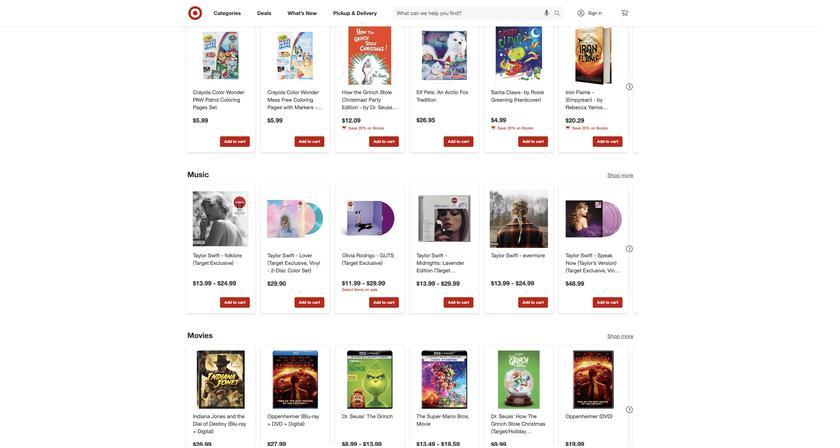 Task type: vqa. For each thing, say whether or not it's contained in the screenshot.
3rd More from the bottom
yes



Task type: describe. For each thing, give the bounding box(es) containing it.
$24.99 for evermore
[[516, 280, 534, 287]]

how the grinch stole christmas! party edition - by dr. seuss (hardcover) link
[[342, 89, 398, 118]]

add for olivia rodrigo - guts (target exclusive)
[[374, 300, 381, 305]]

to for olivia rodrigo - guts (target exclusive)
[[382, 300, 386, 305]]

jones
[[211, 413, 225, 420]]

crayola color wonder mess free coloring pages with markers - bluey $5.99
[[267, 89, 319, 124]]

$11.99
[[342, 280, 361, 287]]

- left lover
[[296, 252, 298, 259]]

add to cart button for iron flame - (empyrean) - by rebecca yarros (hardcover)
[[593, 137, 623, 147]]

to for elf pets: an arctic fox tradition
[[457, 139, 460, 144]]

pickup & delivery
[[333, 10, 377, 16]]

1 $5.99 from the left
[[193, 116, 208, 124]]

add to cart button for taylor swift - evermore
[[518, 298, 548, 308]]

- up yarros
[[594, 97, 596, 103]]

taylor inside taylor swift - folklore (target exclusive)
[[193, 252, 206, 259]]

color for crayola color wonder paw patrol coloring pages set
[[212, 89, 225, 96]]

oppenheimer (dvd) link
[[566, 413, 621, 420]]

shop more button for books
[[608, 8, 634, 16]]

add to cart for crayola color wonder paw patrol coloring pages set
[[224, 139, 245, 144]]

sign in
[[588, 10, 602, 16]]

categories link
[[208, 6, 249, 20]]

categories
[[214, 10, 241, 16]]

on inside $11.99 - $29.99 select items on sale
[[365, 287, 369, 292]]

save 20% on books for $4.99
[[498, 126, 533, 130]]

dr. seuss' the grinch link
[[342, 413, 398, 420]]

(target for olivia rodrigo - guts (target exclusive)
[[342, 260, 358, 266]]

edition inside taylor swift - midnights: lavender edition (target exclusive) $13.99 - $29.99
[[417, 267, 433, 274]]

santa claws- by rosie greening (hardcover)
[[491, 89, 544, 103]]

cart for crayola color wonder mess free coloring pages with markers - bluey
[[312, 139, 320, 144]]

to for crayola color wonder paw patrol coloring pages set
[[233, 139, 237, 144]]

add for crayola color wonder mess free coloring pages with markers - bluey
[[299, 139, 306, 144]]

pickup & delivery link
[[328, 6, 385, 20]]

- down midnights:
[[437, 280, 440, 287]]

movie
[[417, 421, 431, 427]]

add for taylor swift - evermore
[[523, 300, 530, 305]]

add to cart for santa claws- by rosie greening (hardcover)
[[523, 139, 544, 144]]

indiana jones and the dial of destiny (blu-ray + digital)
[[193, 413, 246, 435]]

(dvd) inside "dr. seuss' how the grinch stole christmas (target/holiday snowglobe/linelook/gr een) (dvd)"
[[503, 443, 516, 446]]

speak
[[598, 252, 613, 259]]

free
[[282, 97, 292, 103]]

digital) inside oppenheimer (blu-ray + dvd + digital)
[[289, 421, 305, 427]]

seuss' for how
[[499, 413, 515, 420]]

stole inside "dr. seuss' how the grinch stole christmas (target/holiday snowglobe/linelook/gr een) (dvd)"
[[508, 421, 520, 427]]

tradition
[[417, 97, 436, 103]]

taylor swift - speak now (taylor's version) (target exclusive, vinyl) (3lp) $48.99
[[566, 252, 620, 287]]

add to cart button for olivia rodrigo - guts (target exclusive)
[[369, 298, 399, 308]]

elf
[[417, 89, 423, 96]]

0 vertical spatial (dvd)
[[600, 413, 613, 420]]

add for crayola color wonder paw patrol coloring pages set
[[224, 139, 232, 144]]

sale
[[370, 287, 378, 292]]

with
[[283, 104, 293, 111]]

pages for crayola color wonder paw patrol coloring pages set
[[193, 104, 207, 111]]

how inside "dr. seuss' how the grinch stole christmas (target/holiday snowglobe/linelook/gr een) (dvd)"
[[516, 413, 527, 420]]

dial
[[193, 421, 202, 427]]

music
[[187, 170, 209, 179]]

the inside how the grinch stole christmas! party edition - by dr. seuss (hardcover)
[[354, 89, 362, 96]]

to for iron flame - (empyrean) - by rebecca yarros (hardcover)
[[606, 139, 610, 144]]

cart for taylor swift - lover (target exclusive, vinyl - 2-disc color set)
[[312, 300, 320, 305]]

olivia
[[342, 252, 355, 259]]

save for $4.99
[[498, 126, 506, 130]]

deals
[[257, 10, 271, 16]]

lover
[[299, 252, 312, 259]]

swift inside taylor swift - folklore (target exclusive)
[[208, 252, 220, 259]]

indiana jones and the dial of destiny (blu-ray + digital) link
[[193, 413, 248, 435]]

$13.99 for taylor swift - folklore (target exclusive)
[[193, 280, 211, 287]]

olivia rodrigo - guts (target exclusive)
[[342, 252, 394, 266]]

$26.95
[[417, 116, 435, 124]]

save 20% on books button for $4.99
[[491, 125, 533, 131]]

taylor swift - lover (target exclusive, vinyl - 2-disc color set)
[[267, 252, 320, 274]]

bluey
[[267, 111, 281, 118]]

elf pets: an arctic fox tradition
[[417, 89, 468, 103]]

to for crayola color wonder mess free coloring pages with markers - bluey
[[308, 139, 311, 144]]

exclusive) inside taylor swift - midnights: lavender edition (target exclusive) $13.99 - $29.99
[[417, 275, 440, 281]]

crayola for crayola color wonder paw patrol coloring pages set
[[193, 89, 211, 96]]

add for taylor swift - lover (target exclusive, vinyl - 2-disc color set)
[[299, 300, 306, 305]]

by inside iron flame - (empyrean) - by rebecca yarros (hardcover)
[[597, 97, 603, 103]]

dr. seuss' the grinch image
[[341, 351, 399, 409]]

santa
[[491, 89, 505, 96]]

dvd
[[272, 421, 283, 427]]

mario
[[442, 413, 456, 420]]

cart for iron flame - (empyrean) - by rebecca yarros (hardcover)
[[611, 139, 618, 144]]

on for $20.29
[[591, 126, 596, 131]]

iron flame - (empyrean) - by rebecca yarros (hardcover)
[[566, 89, 603, 118]]

20% for $12.09
[[358, 126, 366, 131]]

to for how the grinch stole christmas! party edition - by dr. seuss (hardcover)
[[382, 139, 386, 144]]

destiny
[[209, 421, 227, 427]]

add to cart for taylor swift - lover (target exclusive, vinyl - 2-disc color set)
[[299, 300, 320, 305]]

cart for taylor swift - midnights: lavender edition (target exclusive)
[[462, 300, 469, 305]]

$20.29
[[566, 116, 584, 124]]

$13.99 - $24.99 for evermore
[[491, 280, 534, 287]]

add to cart for olivia rodrigo - guts (target exclusive)
[[374, 300, 395, 305]]

(taylor's
[[578, 260, 597, 266]]

wonder for crayola color wonder mess free coloring pages with markers - bluey $5.99
[[301, 89, 319, 96]]

$12.09
[[342, 116, 361, 124]]

ray inside indiana jones and the dial of destiny (blu-ray + digital)
[[239, 421, 246, 427]]

how inside how the grinch stole christmas! party edition - by dr. seuss (hardcover)
[[342, 89, 353, 96]]

add for iron flame - (empyrean) - by rebecca yarros (hardcover)
[[597, 139, 605, 144]]

how the grinch stole christmas! party edition - by dr. seuss (hardcover) image
[[341, 27, 399, 85]]

shop more for movies
[[608, 333, 634, 339]]

1 vertical spatial grinch
[[377, 413, 393, 420]]

version)
[[598, 260, 617, 266]]

shop for music
[[608, 172, 620, 178]]

een)
[[491, 443, 501, 446]]

exclusive) for swift
[[210, 260, 233, 266]]

taylor swift - midnights: lavender edition (target exclusive) $13.99 - $29.99
[[417, 252, 464, 287]]

midnights:
[[417, 260, 441, 266]]

new
[[306, 10, 317, 16]]

snowglobe/linelook/gr
[[491, 436, 547, 442]]

20% for $20.29
[[582, 126, 590, 131]]

guts
[[380, 252, 394, 259]]

(target for taylor swift - lover (target exclusive, vinyl - 2-disc color set)
[[267, 260, 283, 266]]

2 horizontal spatial +
[[284, 421, 287, 427]]

swift for 2-
[[282, 252, 294, 259]]

set
[[209, 104, 217, 111]]

christmas
[[522, 421, 545, 427]]

the inside "dr. seuss' how the grinch stole christmas (target/holiday snowglobe/linelook/gr een) (dvd)"
[[528, 413, 537, 420]]

save for $20.29
[[572, 126, 581, 131]]

more for music
[[622, 172, 634, 178]]

save 20% on books for $20.29
[[572, 126, 608, 131]]

markers
[[295, 104, 314, 111]]

digital) inside indiana jones and the dial of destiny (blu-ray + digital)
[[197, 428, 214, 435]]

dr. seuss' the grinch
[[342, 413, 393, 420]]

iron
[[566, 89, 575, 96]]

folklore
[[225, 252, 242, 259]]

dr. for dr. seuss' the grinch
[[342, 413, 348, 420]]

an
[[437, 89, 444, 96]]

What can we help you find? suggestions appear below search field
[[393, 6, 556, 20]]

- left 2-
[[267, 267, 270, 274]]

lavender
[[443, 260, 464, 266]]

$13.99 for taylor swift - evermore
[[491, 280, 510, 287]]

exclusive, inside 'taylor swift - lover (target exclusive, vinyl - 2-disc color set)'
[[285, 260, 308, 266]]

on for $12.09
[[367, 126, 372, 131]]

arctic
[[445, 89, 459, 96]]

vinyl)
[[608, 267, 620, 274]]

pages for crayola color wonder mess free coloring pages with markers - bluey $5.99
[[267, 104, 282, 111]]

- inside how the grinch stole christmas! party edition - by dr. seuss (hardcover)
[[360, 104, 362, 111]]

add to cart button for crayola color wonder paw patrol coloring pages set
[[220, 137, 250, 147]]

the super mario bros. movie link
[[417, 413, 472, 428]]

rodrigo
[[356, 252, 375, 259]]

taylor for 2-
[[267, 252, 281, 259]]

add to cart button for taylor swift - folklore (target exclusive)
[[220, 298, 250, 308]]

the inside indiana jones and the dial of destiny (blu-ray + digital)
[[237, 413, 245, 420]]

add to cart for taylor swift - evermore
[[523, 300, 544, 305]]

- down taylor swift - folklore (target exclusive)
[[213, 280, 216, 287]]

grinch inside "dr. seuss' how the grinch stole christmas (target/holiday snowglobe/linelook/gr een) (dvd)"
[[491, 421, 507, 427]]

crayola color wonder mess free coloring pages with markers - bluey link
[[267, 89, 323, 118]]

add to cart for elf pets: an arctic fox tradition
[[448, 139, 469, 144]]

$48.99
[[566, 280, 584, 287]]

- left evermore at right
[[520, 252, 522, 259]]

books for $20.29
[[597, 126, 608, 131]]

- inside $11.99 - $29.99 select items on sale
[[362, 280, 365, 287]]

&
[[352, 10, 355, 16]]

select
[[342, 287, 353, 292]]

add for taylor swift - speak now (taylor's version) (target exclusive, vinyl) (3lp)
[[597, 300, 605, 305]]

add to cart button for taylor swift - lover (target exclusive, vinyl - 2-disc color set)
[[295, 298, 324, 308]]

bros.
[[457, 413, 469, 420]]

$24.99 for folklore
[[217, 280, 236, 287]]

to for taylor swift - evermore
[[531, 300, 535, 305]]

taylor swift - midnights: lavender edition (target exclusive) link
[[417, 252, 472, 281]]

taylor swift - speak now (taylor's version) (target exclusive, vinyl) (3lp) link
[[566, 252, 621, 281]]

shop for books
[[608, 9, 620, 15]]

claws-
[[506, 89, 523, 96]]

to for taylor swift - folklore (target exclusive)
[[233, 300, 237, 305]]

vinyl
[[309, 260, 320, 266]]

in
[[599, 10, 602, 16]]

oppenheimer (dvd)
[[566, 413, 613, 420]]

oppenheimer for oppenheimer (blu-ray + dvd + digital)
[[267, 413, 300, 420]]

coloring for crayola color wonder mess free coloring pages with markers - bluey $5.99
[[293, 97, 313, 103]]

4 swift from the left
[[506, 252, 518, 259]]



Task type: locate. For each thing, give the bounding box(es) containing it.
grinch inside how the grinch stole christmas! party edition - by dr. seuss (hardcover)
[[363, 89, 379, 96]]

taylor swift - midnights: lavender edition (target exclusive) image
[[415, 190, 474, 248], [415, 190, 474, 248]]

1 pages from the left
[[193, 104, 207, 111]]

paw
[[193, 97, 204, 103]]

1 horizontal spatial digital)
[[289, 421, 305, 427]]

$4.99
[[491, 116, 506, 124]]

$13.99 - $24.99 down taylor swift - folklore (target exclusive)
[[193, 280, 236, 287]]

coloring
[[220, 97, 240, 103], [293, 97, 313, 103]]

1 horizontal spatial $13.99
[[417, 280, 435, 287]]

search button
[[551, 6, 567, 22]]

save
[[498, 126, 506, 130], [349, 126, 357, 131], [572, 126, 581, 131]]

1 horizontal spatial oppenheimer
[[566, 413, 598, 420]]

1 vertical spatial more
[[622, 172, 634, 178]]

wonder
[[226, 89, 244, 96], [301, 89, 319, 96]]

2 horizontal spatial (hardcover)
[[566, 111, 593, 118]]

2 vertical spatial shop
[[608, 333, 620, 339]]

0 horizontal spatial exclusive,
[[285, 260, 308, 266]]

add for elf pets: an arctic fox tradition
[[448, 139, 456, 144]]

- inside taylor swift - speak now (taylor's version) (target exclusive, vinyl) (3lp) $48.99
[[594, 252, 596, 259]]

taylor swift - lover (target exclusive, vinyl - 2-disc color set) link
[[267, 252, 323, 274]]

1 $24.99 from the left
[[217, 280, 236, 287]]

0 horizontal spatial how
[[342, 89, 353, 96]]

exclusive,
[[285, 260, 308, 266], [583, 267, 606, 274]]

books for $4.99
[[522, 126, 533, 130]]

add to cart button for crayola color wonder mess free coloring pages with markers - bluey
[[295, 137, 324, 147]]

0 vertical spatial edition
[[342, 104, 358, 111]]

$11.99 - $29.99 select items on sale
[[342, 280, 385, 292]]

$13.99 - $24.99 down taylor swift - evermore
[[491, 280, 534, 287]]

taylor swift - evermore image
[[490, 190, 548, 248], [490, 190, 548, 248]]

0 horizontal spatial dr.
[[342, 413, 348, 420]]

1 vertical spatial shop more
[[608, 172, 634, 178]]

0 horizontal spatial 20%
[[358, 126, 366, 131]]

yarros
[[588, 104, 603, 111]]

patrol
[[205, 97, 219, 103]]

(target/holiday
[[491, 428, 526, 435]]

1 swift from the left
[[208, 252, 220, 259]]

seuss
[[378, 104, 392, 111]]

1 $13.99 - $24.99 from the left
[[193, 280, 236, 287]]

save 20% on books button for $20.29
[[566, 125, 608, 131]]

+ right dvd
[[284, 421, 287, 427]]

to for taylor swift - lover (target exclusive, vinyl - 2-disc color set)
[[308, 300, 311, 305]]

olivia rodrigo - guts (target exclusive) link
[[342, 252, 398, 267]]

$29.99 down lavender
[[441, 280, 460, 287]]

1 shop more button from the top
[[608, 8, 634, 16]]

swift left evermore at right
[[506, 252, 518, 259]]

1 horizontal spatial the
[[417, 413, 425, 420]]

the up the christmas!
[[354, 89, 362, 96]]

swift up disc
[[282, 252, 294, 259]]

save 20% on books button for $12.09
[[342, 125, 384, 131]]

add for how the grinch stole christmas! party edition - by dr. seuss (hardcover)
[[374, 139, 381, 144]]

2 wonder from the left
[[301, 89, 319, 96]]

(hardcover) inside how the grinch stole christmas! party edition - by dr. seuss (hardcover)
[[342, 111, 369, 118]]

taylor for $13.99
[[417, 252, 430, 259]]

2 shop more button from the top
[[608, 172, 634, 179]]

coloring inside crayola color wonder paw patrol coloring pages set
[[220, 97, 240, 103]]

color left set)
[[288, 267, 300, 274]]

20%
[[508, 126, 516, 130], [358, 126, 366, 131], [582, 126, 590, 131]]

(hardcover) down rebecca
[[566, 111, 593, 118]]

edition down midnights:
[[417, 267, 433, 274]]

pets:
[[424, 89, 436, 96]]

add to cart for taylor swift - folklore (target exclusive)
[[224, 300, 245, 305]]

- right flame
[[592, 89, 594, 96]]

(hardcover)
[[514, 97, 541, 103], [342, 111, 369, 118], [566, 111, 593, 118]]

$5.99
[[193, 116, 208, 124], [267, 116, 283, 124]]

how up the christmas!
[[342, 89, 353, 96]]

cart for taylor swift - speak now (taylor's version) (target exclusive, vinyl) (3lp)
[[611, 300, 618, 305]]

disc
[[276, 267, 286, 274]]

cart for taylor swift - folklore (target exclusive)
[[238, 300, 245, 305]]

2 horizontal spatial save 20% on books button
[[566, 125, 608, 131]]

1 horizontal spatial (hardcover)
[[514, 97, 541, 103]]

1 vertical spatial how
[[516, 413, 527, 420]]

2 pages from the left
[[267, 104, 282, 111]]

1 crayola from the left
[[193, 89, 211, 96]]

- inside olivia rodrigo - guts (target exclusive)
[[377, 252, 379, 259]]

cart for how the grinch stole christmas! party edition - by dr. seuss (hardcover)
[[387, 139, 395, 144]]

the right and
[[237, 413, 245, 420]]

1 horizontal spatial +
[[267, 421, 271, 427]]

$29.99
[[367, 280, 385, 287], [441, 280, 460, 287]]

exclusive, down lover
[[285, 260, 308, 266]]

shop
[[608, 9, 620, 15], [608, 172, 620, 178], [608, 333, 620, 339]]

by left rosie
[[524, 89, 530, 96]]

- right the markers
[[315, 104, 317, 111]]

on
[[517, 126, 521, 130], [367, 126, 372, 131], [591, 126, 596, 131], [365, 287, 369, 292]]

rosie
[[531, 89, 544, 96]]

save down $12.09
[[349, 126, 357, 131]]

0 horizontal spatial save
[[349, 126, 357, 131]]

(target inside olivia rodrigo - guts (target exclusive)
[[342, 260, 358, 266]]

crayola up "mess"
[[267, 89, 285, 96]]

wonder inside crayola color wonder mess free coloring pages with markers - bluey $5.99
[[301, 89, 319, 96]]

1 vertical spatial digital)
[[197, 428, 214, 435]]

crayola color wonder paw patrol coloring pages set image
[[192, 27, 250, 85], [192, 27, 250, 85]]

1 vertical spatial edition
[[417, 267, 433, 274]]

$24.99
[[217, 280, 236, 287], [516, 280, 534, 287]]

shop for movies
[[608, 333, 620, 339]]

to for taylor swift - midnights: lavender edition (target exclusive)
[[457, 300, 460, 305]]

add for taylor swift - midnights: lavender edition (target exclusive)
[[448, 300, 456, 305]]

dr. for dr. seuss' how the grinch stole christmas (target/holiday snowglobe/linelook/gr een) (dvd)
[[491, 413, 497, 420]]

0 horizontal spatial edition
[[342, 104, 358, 111]]

coloring right patrol
[[220, 97, 240, 103]]

1 horizontal spatial (dvd)
[[600, 413, 613, 420]]

set)
[[302, 267, 311, 274]]

0 horizontal spatial $13.99 - $24.99
[[193, 280, 236, 287]]

taylor swift - evermore link
[[491, 252, 547, 259]]

edition inside how the grinch stole christmas! party edition - by dr. seuss (hardcover)
[[342, 104, 358, 111]]

1 horizontal spatial save
[[498, 126, 506, 130]]

ray inside oppenheimer (blu-ray + dvd + digital)
[[312, 413, 319, 420]]

the inside the super mario bros. movie
[[417, 413, 425, 420]]

iron flame - (empyrean) - by rebecca yarros (hardcover) image
[[565, 27, 623, 85]]

2 horizontal spatial by
[[597, 97, 603, 103]]

save 20% on books for $12.09
[[349, 126, 384, 131]]

swift inside 'taylor swift - lover (target exclusive, vinyl - 2-disc color set)'
[[282, 252, 294, 259]]

20% down $12.09
[[358, 126, 366, 131]]

more for movies
[[622, 333, 634, 339]]

shop more for music
[[608, 172, 634, 178]]

0 horizontal spatial (hardcover)
[[342, 111, 369, 118]]

oppenheimer (blu-ray + dvd + digital) image
[[266, 351, 324, 409], [266, 351, 324, 409]]

more for books
[[622, 9, 634, 15]]

(target inside taylor swift - midnights: lavender edition (target exclusive) $13.99 - $29.99
[[434, 267, 450, 274]]

crayola inside crayola color wonder mess free coloring pages with markers - bluey $5.99
[[267, 89, 285, 96]]

coloring up the markers
[[293, 97, 313, 103]]

0 horizontal spatial digital)
[[197, 428, 214, 435]]

1 horizontal spatial pages
[[267, 104, 282, 111]]

2 shop more from the top
[[608, 172, 634, 178]]

1 taylor from the left
[[193, 252, 206, 259]]

crayola for crayola color wonder mess free coloring pages with markers - bluey $5.99
[[267, 89, 285, 96]]

(hardcover) down the christmas!
[[342, 111, 369, 118]]

exclusive) down midnights:
[[417, 275, 440, 281]]

add to cart for iron flame - (empyrean) - by rebecca yarros (hardcover)
[[597, 139, 618, 144]]

1 coloring from the left
[[220, 97, 240, 103]]

1 the from the left
[[367, 413, 376, 420]]

stole
[[380, 89, 392, 96], [508, 421, 520, 427]]

$5.99 down "mess"
[[267, 116, 283, 124]]

2 horizontal spatial save 20% on books
[[572, 126, 608, 131]]

2 vertical spatial shop more
[[608, 333, 634, 339]]

and
[[227, 413, 236, 420]]

taylor inside taylor swift - midnights: lavender edition (target exclusive) $13.99 - $29.99
[[417, 252, 430, 259]]

color up patrol
[[212, 89, 225, 96]]

2 horizontal spatial dr.
[[491, 413, 497, 420]]

cart for santa claws- by rosie greening (hardcover)
[[536, 139, 544, 144]]

1 horizontal spatial $29.99
[[441, 280, 460, 287]]

0 vertical spatial exclusive,
[[285, 260, 308, 266]]

digital) right dvd
[[289, 421, 305, 427]]

crayola color wonder mess free coloring pages with markers - bluey image
[[266, 27, 324, 85], [266, 27, 324, 85]]

on down how the grinch stole christmas! party edition - by dr. seuss (hardcover)
[[367, 126, 372, 131]]

0 vertical spatial digital)
[[289, 421, 305, 427]]

2 swift from the left
[[282, 252, 294, 259]]

stole inside how the grinch stole christmas! party edition - by dr. seuss (hardcover)
[[380, 89, 392, 96]]

0 horizontal spatial seuss'
[[350, 413, 365, 420]]

0 vertical spatial shop
[[608, 9, 620, 15]]

1 oppenheimer from the left
[[267, 413, 300, 420]]

20% down greening
[[508, 126, 516, 130]]

by up yarros
[[597, 97, 603, 103]]

2 the from the left
[[417, 413, 425, 420]]

3 the from the left
[[528, 413, 537, 420]]

1 horizontal spatial (blu-
[[301, 413, 312, 420]]

save for $12.09
[[349, 126, 357, 131]]

color up free
[[287, 89, 299, 96]]

- up lavender
[[445, 252, 447, 259]]

3 taylor from the left
[[417, 252, 430, 259]]

2 vertical spatial more
[[622, 333, 634, 339]]

by down party
[[363, 104, 369, 111]]

0 vertical spatial the
[[354, 89, 362, 96]]

1 horizontal spatial crayola
[[267, 89, 285, 96]]

taylor swift - speak now (taylor's version) (target exclusive, vinyl) (3lp) image
[[565, 190, 623, 248], [565, 190, 623, 248]]

3 shop more from the top
[[608, 333, 634, 339]]

swift
[[208, 252, 220, 259], [282, 252, 294, 259], [432, 252, 444, 259], [506, 252, 518, 259], [581, 252, 593, 259]]

5 swift from the left
[[581, 252, 593, 259]]

pages up bluey
[[267, 104, 282, 111]]

1 horizontal spatial exclusive)
[[359, 260, 383, 266]]

add to cart button for taylor swift - speak now (taylor's version) (target exclusive, vinyl) (3lp)
[[593, 298, 623, 308]]

(target for taylor swift - folklore (target exclusive)
[[193, 260, 209, 266]]

$5.99 inside crayola color wonder mess free coloring pages with markers - bluey $5.99
[[267, 116, 283, 124]]

what's
[[288, 10, 305, 16]]

2 $29.99 from the left
[[441, 280, 460, 287]]

0 vertical spatial shop more button
[[608, 8, 634, 16]]

0 horizontal spatial $24.99
[[217, 280, 236, 287]]

coloring inside crayola color wonder mess free coloring pages with markers - bluey $5.99
[[293, 97, 313, 103]]

- down taylor swift - evermore
[[512, 280, 514, 287]]

swift inside taylor swift - midnights: lavender edition (target exclusive) $13.99 - $29.99
[[432, 252, 444, 259]]

save 20% on books down "$4.99"
[[498, 126, 533, 130]]

swift up midnights:
[[432, 252, 444, 259]]

1 vertical spatial ray
[[239, 421, 246, 427]]

1 vertical spatial exclusive,
[[583, 267, 606, 274]]

1 vertical spatial stole
[[508, 421, 520, 427]]

1 horizontal spatial $13.99 - $24.99
[[491, 280, 534, 287]]

(hardcover) inside santa claws- by rosie greening (hardcover)
[[514, 97, 541, 103]]

1 horizontal spatial exclusive,
[[583, 267, 606, 274]]

elf pets: an arctic fox tradition link
[[417, 89, 472, 104]]

3 shop more button from the top
[[608, 333, 634, 340]]

of
[[203, 421, 208, 427]]

taylor swift - lover (target exclusive, vinyl - 2-disc color set) image
[[266, 190, 324, 248], [266, 190, 324, 248]]

3 shop from the top
[[608, 333, 620, 339]]

santa claws- by rosie greening (hardcover) image
[[490, 27, 548, 85], [490, 27, 548, 85]]

search
[[551, 10, 567, 17]]

add for santa claws- by rosie greening (hardcover)
[[523, 139, 530, 144]]

0 vertical spatial how
[[342, 89, 353, 96]]

taylor
[[193, 252, 206, 259], [267, 252, 281, 259], [417, 252, 430, 259], [491, 252, 505, 259], [566, 252, 579, 259]]

1 more from the top
[[622, 9, 634, 15]]

color
[[212, 89, 225, 96], [287, 89, 299, 96], [288, 267, 300, 274]]

how
[[342, 89, 353, 96], [516, 413, 527, 420]]

0 vertical spatial shop more
[[608, 9, 634, 15]]

0 horizontal spatial ray
[[239, 421, 246, 427]]

- left guts
[[377, 252, 379, 259]]

1 horizontal spatial dr.
[[370, 104, 376, 111]]

0 vertical spatial grinch
[[363, 89, 379, 96]]

(blu- inside indiana jones and the dial of destiny (blu-ray + digital)
[[228, 421, 239, 427]]

save 20% on books down $12.09
[[349, 126, 384, 131]]

shop more button for movies
[[608, 333, 634, 340]]

shop more for books
[[608, 9, 634, 15]]

taylor swift - folklore (target exclusive) link
[[193, 252, 248, 267]]

1 seuss' from the left
[[350, 413, 365, 420]]

1 shop more from the top
[[608, 9, 634, 15]]

swift left folklore
[[208, 252, 220, 259]]

(blu-
[[301, 413, 312, 420], [228, 421, 239, 427]]

$29.99 up the sale
[[367, 280, 385, 287]]

to for santa claws- by rosie greening (hardcover)
[[531, 139, 535, 144]]

2 more from the top
[[622, 172, 634, 178]]

on down yarros
[[591, 126, 596, 131]]

20% down $20.29
[[582, 126, 590, 131]]

taylor swift - folklore (target exclusive)
[[193, 252, 242, 266]]

swift up (taylor's
[[581, 252, 593, 259]]

1 vertical spatial (blu-
[[228, 421, 239, 427]]

pages inside crayola color wonder paw patrol coloring pages set
[[193, 104, 207, 111]]

cart for taylor swift - evermore
[[536, 300, 544, 305]]

wonder for crayola color wonder paw patrol coloring pages set
[[226, 89, 244, 96]]

the
[[367, 413, 376, 420], [417, 413, 425, 420], [528, 413, 537, 420]]

grinch
[[363, 89, 379, 96], [377, 413, 393, 420], [491, 421, 507, 427]]

taylor inside taylor swift - speak now (taylor's version) (target exclusive, vinyl) (3lp) $48.99
[[566, 252, 579, 259]]

1 wonder from the left
[[226, 89, 244, 96]]

exclusive, down (taylor's
[[583, 267, 606, 274]]

1 horizontal spatial by
[[524, 89, 530, 96]]

0 horizontal spatial save 20% on books
[[349, 126, 384, 131]]

movies
[[187, 331, 213, 340]]

pages inside crayola color wonder mess free coloring pages with markers - bluey $5.99
[[267, 104, 282, 111]]

add for taylor swift - folklore (target exclusive)
[[224, 300, 232, 305]]

exclusive) for rodrigo
[[359, 260, 383, 266]]

digital)
[[289, 421, 305, 427], [197, 428, 214, 435]]

$5.99 down paw
[[193, 116, 208, 124]]

2 seuss' from the left
[[499, 413, 515, 420]]

add to cart button for how the grinch stole christmas! party edition - by dr. seuss (hardcover)
[[369, 137, 399, 147]]

$29.90
[[267, 280, 286, 287]]

crayola up paw
[[193, 89, 211, 96]]

(target
[[193, 260, 209, 266], [267, 260, 283, 266], [342, 260, 358, 266], [434, 267, 450, 274], [566, 267, 582, 274]]

on for $4.99
[[517, 126, 521, 130]]

by inside how the grinch stole christmas! party edition - by dr. seuss (hardcover)
[[363, 104, 369, 111]]

exclusive) inside taylor swift - folklore (target exclusive)
[[210, 260, 233, 266]]

- inside taylor swift - folklore (target exclusive)
[[221, 252, 223, 259]]

swift for $13.99
[[432, 252, 444, 259]]

2 taylor from the left
[[267, 252, 281, 259]]

0 horizontal spatial exclusive)
[[210, 260, 233, 266]]

1 horizontal spatial $24.99
[[516, 280, 534, 287]]

(target inside taylor swift - folklore (target exclusive)
[[193, 260, 209, 266]]

taylor swift - folklore (target exclusive) image
[[192, 190, 250, 248]]

super
[[427, 413, 441, 420]]

oppenheimer (blu-ray + dvd + digital) link
[[267, 413, 323, 428]]

2 $13.99 from the left
[[491, 280, 510, 287]]

(target inside 'taylor swift - lover (target exclusive, vinyl - 2-disc color set)'
[[267, 260, 283, 266]]

add to cart for taylor swift - speak now (taylor's version) (target exclusive, vinyl) (3lp)
[[597, 300, 618, 305]]

$24.99 down the taylor swift - evermore link
[[516, 280, 534, 287]]

0 horizontal spatial the
[[367, 413, 376, 420]]

1 $13.99 from the left
[[193, 280, 211, 287]]

swift for exclusive,
[[581, 252, 593, 259]]

$29.99 inside $11.99 - $29.99 select items on sale
[[367, 280, 385, 287]]

(hardcover) down rosie
[[514, 97, 541, 103]]

indiana jones and the dial of destiny (blu-ray + digital) image
[[192, 351, 250, 409], [192, 351, 250, 409]]

now
[[566, 260, 576, 266]]

1 horizontal spatial coloring
[[293, 97, 313, 103]]

+ down dial
[[193, 428, 196, 435]]

add to cart for crayola color wonder mess free coloring pages with markers - bluey
[[299, 139, 320, 144]]

dr. seuss' how the grinch stole christmas (target/holiday snowglobe/linelook/green) (dvd) image
[[490, 351, 548, 409], [490, 351, 548, 409]]

cart for olivia rodrigo - guts (target exclusive)
[[387, 300, 395, 305]]

0 horizontal spatial $13.99
[[193, 280, 211, 287]]

0 horizontal spatial stole
[[380, 89, 392, 96]]

2 vertical spatial grinch
[[491, 421, 507, 427]]

0 vertical spatial (blu-
[[301, 413, 312, 420]]

taylor inside 'taylor swift - lover (target exclusive, vinyl - 2-disc color set)'
[[267, 252, 281, 259]]

dr. inside "dr. seuss' how the grinch stole christmas (target/holiday snowglobe/linelook/gr een) (dvd)"
[[491, 413, 497, 420]]

save 20% on books button down "$4.99"
[[491, 125, 533, 131]]

on down santa claws- by rosie greening (hardcover) link
[[517, 126, 521, 130]]

save 20% on books button down $12.09
[[342, 125, 384, 131]]

santa claws- by rosie greening (hardcover) link
[[491, 89, 547, 104]]

1 horizontal spatial save 20% on books
[[498, 126, 533, 130]]

stole up (target/holiday
[[508, 421, 520, 427]]

2 crayola from the left
[[267, 89, 285, 96]]

- up items
[[362, 280, 365, 287]]

on left the sale
[[365, 287, 369, 292]]

2 vertical spatial by
[[363, 104, 369, 111]]

1 vertical spatial the
[[237, 413, 245, 420]]

seuss' inside "dr. seuss' how the grinch stole christmas (target/holiday snowglobe/linelook/gr een) (dvd)"
[[499, 413, 515, 420]]

add to cart button for elf pets: an arctic fox tradition
[[444, 137, 474, 147]]

add to cart for taylor swift - midnights: lavender edition (target exclusive)
[[448, 300, 469, 305]]

2 horizontal spatial $13.99
[[491, 280, 510, 287]]

0 horizontal spatial $5.99
[[193, 116, 208, 124]]

coloring for crayola color wonder paw patrol coloring pages set
[[220, 97, 240, 103]]

4 taylor from the left
[[491, 252, 505, 259]]

exclusive) down rodrigo
[[359, 260, 383, 266]]

$29.99 inside taylor swift - midnights: lavender edition (target exclusive) $13.99 - $29.99
[[441, 280, 460, 287]]

stole up party
[[380, 89, 392, 96]]

1 $29.99 from the left
[[367, 280, 385, 287]]

1 horizontal spatial 20%
[[508, 126, 516, 130]]

(blu- inside oppenheimer (blu-ray + dvd + digital)
[[301, 413, 312, 420]]

(target inside taylor swift - speak now (taylor's version) (target exclusive, vinyl) (3lp) $48.99
[[566, 267, 582, 274]]

0 horizontal spatial (dvd)
[[503, 443, 516, 446]]

1 horizontal spatial seuss'
[[499, 413, 515, 420]]

add
[[224, 139, 232, 144], [299, 139, 306, 144], [374, 139, 381, 144], [448, 139, 456, 144], [523, 139, 530, 144], [597, 139, 605, 144], [224, 300, 232, 305], [299, 300, 306, 305], [374, 300, 381, 305], [448, 300, 456, 305], [523, 300, 530, 305], [597, 300, 605, 305]]

$13.99 inside taylor swift - midnights: lavender edition (target exclusive) $13.99 - $29.99
[[417, 280, 435, 287]]

exclusive) down folklore
[[210, 260, 233, 266]]

by inside santa claws- by rosie greening (hardcover)
[[524, 89, 530, 96]]

olivia rodrigo - guts (target exclusive) image
[[341, 190, 399, 248], [341, 190, 399, 248]]

0 horizontal spatial the
[[237, 413, 245, 420]]

christmas!
[[342, 97, 367, 103]]

exclusive)
[[210, 260, 233, 266], [359, 260, 383, 266], [417, 275, 440, 281]]

+
[[267, 421, 271, 427], [284, 421, 287, 427], [193, 428, 196, 435]]

3 $13.99 from the left
[[417, 280, 435, 287]]

1 shop from the top
[[608, 9, 620, 15]]

evermore
[[523, 252, 545, 259]]

crayola color wonder paw patrol coloring pages set link
[[193, 89, 248, 111]]

2 $13.99 - $24.99 from the left
[[491, 280, 534, 287]]

what's new
[[288, 10, 317, 16]]

+ inside indiana jones and the dial of destiny (blu-ray + digital)
[[193, 428, 196, 435]]

items
[[354, 287, 364, 292]]

add to cart for how the grinch stole christmas! party edition - by dr. seuss (hardcover)
[[374, 139, 395, 144]]

greening
[[491, 97, 513, 103]]

oppenheimer inside oppenheimer (blu-ray + dvd + digital)
[[267, 413, 300, 420]]

$13.99 - $24.99
[[193, 280, 236, 287], [491, 280, 534, 287]]

- left folklore
[[221, 252, 223, 259]]

pickup
[[333, 10, 350, 16]]

wonder inside crayola color wonder paw patrol coloring pages set
[[226, 89, 244, 96]]

1 horizontal spatial wonder
[[301, 89, 319, 96]]

elf pets: an arctic fox tradition image
[[415, 27, 474, 85], [415, 27, 474, 85]]

oppenheimer for oppenheimer (dvd)
[[566, 413, 598, 420]]

2 $5.99 from the left
[[267, 116, 283, 124]]

dr. seuss' how the grinch stole christmas (target/holiday snowglobe/linelook/gr een) (dvd) link
[[491, 413, 547, 446]]

save 20% on books button down $20.29
[[566, 125, 608, 131]]

0 horizontal spatial +
[[193, 428, 196, 435]]

0 horizontal spatial crayola
[[193, 89, 211, 96]]

- inside crayola color wonder mess free coloring pages with markers - bluey $5.99
[[315, 104, 317, 111]]

- left speak
[[594, 252, 596, 259]]

3 more from the top
[[622, 333, 634, 339]]

save 20% on books button
[[491, 125, 533, 131], [342, 125, 384, 131], [566, 125, 608, 131]]

save down "$4.99"
[[498, 126, 506, 130]]

0 horizontal spatial pages
[[193, 104, 207, 111]]

add to cart button for taylor swift - midnights: lavender edition (target exclusive)
[[444, 298, 474, 308]]

cart for crayola color wonder paw patrol coloring pages set
[[238, 139, 245, 144]]

0 horizontal spatial wonder
[[226, 89, 244, 96]]

2 horizontal spatial exclusive)
[[417, 275, 440, 281]]

1 horizontal spatial stole
[[508, 421, 520, 427]]

0 horizontal spatial (blu-
[[228, 421, 239, 427]]

1 horizontal spatial the
[[354, 89, 362, 96]]

save 20% on books
[[498, 126, 533, 130], [349, 126, 384, 131], [572, 126, 608, 131]]

color inside crayola color wonder paw patrol coloring pages set
[[212, 89, 225, 96]]

swift inside taylor swift - speak now (taylor's version) (target exclusive, vinyl) (3lp) $48.99
[[581, 252, 593, 259]]

to for taylor swift - speak now (taylor's version) (target exclusive, vinyl) (3lp)
[[606, 300, 610, 305]]

2 $24.99 from the left
[[516, 280, 534, 287]]

0 vertical spatial more
[[622, 9, 634, 15]]

0 horizontal spatial coloring
[[220, 97, 240, 103]]

1 horizontal spatial how
[[516, 413, 527, 420]]

taylor for exclusive,
[[566, 252, 579, 259]]

the super mario bros. movie
[[417, 413, 469, 427]]

2 coloring from the left
[[293, 97, 313, 103]]

color inside crayola color wonder mess free coloring pages with markers - bluey $5.99
[[287, 89, 299, 96]]

- down the christmas!
[[360, 104, 362, 111]]

$13.99 - $24.99 for folklore
[[193, 280, 236, 287]]

edition down the christmas!
[[342, 104, 358, 111]]

2 horizontal spatial save
[[572, 126, 581, 131]]

0 horizontal spatial $29.99
[[367, 280, 385, 287]]

exclusive, inside taylor swift - speak now (taylor's version) (target exclusive, vinyl) (3lp) $48.99
[[583, 267, 606, 274]]

0 horizontal spatial by
[[363, 104, 369, 111]]

3 swift from the left
[[432, 252, 444, 259]]

$24.99 down taylor swift - folklore (target exclusive) link
[[217, 280, 236, 287]]

pages down paw
[[193, 104, 207, 111]]

save 20% on books down $20.29
[[572, 126, 608, 131]]

oppenheimer (dvd) image
[[565, 351, 623, 409], [565, 351, 623, 409]]

2 oppenheimer from the left
[[566, 413, 598, 420]]

2 shop from the top
[[608, 172, 620, 178]]

5 taylor from the left
[[566, 252, 579, 259]]

0 vertical spatial by
[[524, 89, 530, 96]]

color for crayola color wonder mess free coloring pages with markers - bluey $5.99
[[287, 89, 299, 96]]

how the grinch stole christmas! party edition - by dr. seuss (hardcover)
[[342, 89, 392, 118]]

2-
[[271, 267, 276, 274]]

seuss'
[[350, 413, 365, 420], [499, 413, 515, 420]]

0 horizontal spatial oppenheimer
[[267, 413, 300, 420]]

(empyrean)
[[566, 97, 592, 103]]

add to cart button for santa claws- by rosie greening (hardcover)
[[518, 137, 548, 147]]

1 vertical spatial shop more button
[[608, 172, 634, 179]]

how up christmas
[[516, 413, 527, 420]]

crayola inside crayola color wonder paw patrol coloring pages set
[[193, 89, 211, 96]]

crayola color wonder paw patrol coloring pages set
[[193, 89, 244, 111]]

exclusive) inside olivia rodrigo - guts (target exclusive)
[[359, 260, 383, 266]]

cart for elf pets: an arctic fox tradition
[[462, 139, 469, 144]]

save down $20.29
[[572, 126, 581, 131]]

0 vertical spatial ray
[[312, 413, 319, 420]]

deals link
[[252, 6, 280, 20]]

1 horizontal spatial $5.99
[[267, 116, 283, 124]]

shop more button for music
[[608, 172, 634, 179]]

1 horizontal spatial ray
[[312, 413, 319, 420]]

color inside 'taylor swift - lover (target exclusive, vinyl - 2-disc color set)'
[[288, 267, 300, 274]]

digital) down of
[[197, 428, 214, 435]]

(3lp)
[[566, 275, 578, 281]]

party
[[369, 97, 381, 103]]

+ left dvd
[[267, 421, 271, 427]]

2 horizontal spatial the
[[528, 413, 537, 420]]

taylor swift - evermore
[[491, 252, 545, 259]]

20% for $4.99
[[508, 126, 516, 130]]

dr. inside how the grinch stole christmas! party edition - by dr. seuss (hardcover)
[[370, 104, 376, 111]]

the super mario bros. movie image
[[415, 351, 474, 409], [415, 351, 474, 409]]

mess
[[267, 97, 280, 103]]

(hardcover) inside iron flame - (empyrean) - by rebecca yarros (hardcover)
[[566, 111, 593, 118]]

2 horizontal spatial 20%
[[582, 126, 590, 131]]

1 horizontal spatial edition
[[417, 267, 433, 274]]

seuss' for the
[[350, 413, 365, 420]]



